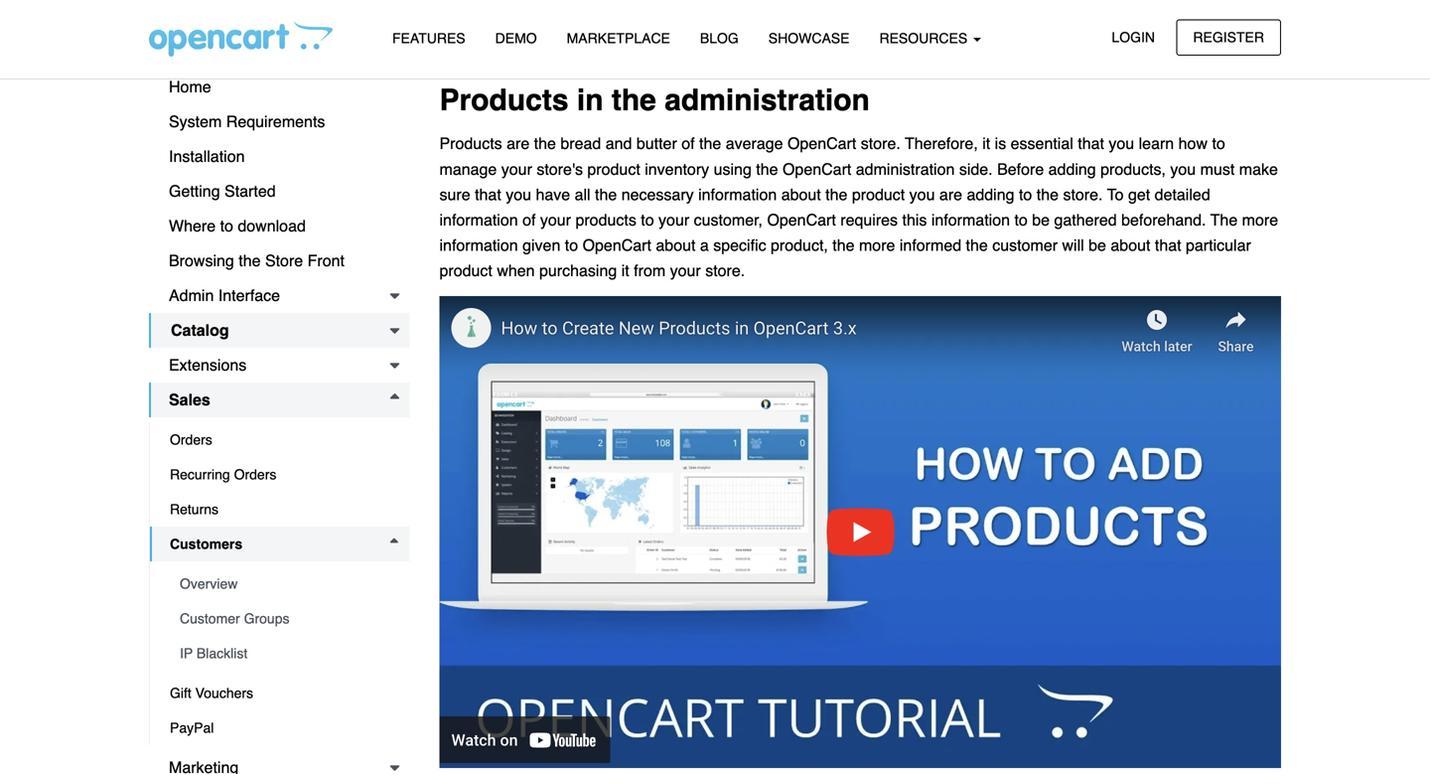 Task type: vqa. For each thing, say whether or not it's contained in the screenshot.
in
yes



Task type: locate. For each thing, give the bounding box(es) containing it.
installation
[[169, 147, 245, 165]]

blog
[[700, 30, 739, 46]]

products,
[[1101, 160, 1166, 178]]

are
[[507, 134, 530, 153], [940, 185, 963, 204]]

purchasing
[[540, 261, 617, 280]]

overview link
[[160, 566, 410, 601]]

essential
[[1011, 134, 1074, 153]]

of up the inventory at the left of page
[[682, 134, 695, 153]]

opencart down products
[[583, 236, 652, 254]]

1 vertical spatial be
[[1089, 236, 1107, 254]]

1 products from the top
[[440, 83, 569, 117]]

the left store
[[239, 251, 261, 270]]

ip blacklist link
[[160, 636, 410, 671]]

your down necessary
[[659, 211, 690, 229]]

2 horizontal spatial store.
[[1064, 185, 1103, 204]]

gift vouchers
[[170, 685, 253, 701]]

specific
[[714, 236, 767, 254]]

that
[[1078, 134, 1105, 153], [475, 185, 502, 204], [1155, 236, 1182, 254]]

administration up "average"
[[665, 83, 870, 117]]

0 vertical spatial adding
[[1049, 160, 1097, 178]]

1 vertical spatial more
[[859, 236, 896, 254]]

2 horizontal spatial product
[[852, 185, 905, 204]]

resources link
[[865, 21, 997, 56]]

showcase link
[[754, 21, 865, 56]]

0 horizontal spatial product
[[440, 261, 493, 280]]

about down beforehand.
[[1111, 236, 1151, 254]]

0 vertical spatial are
[[507, 134, 530, 153]]

front
[[308, 251, 345, 270]]

demo link
[[481, 21, 552, 56]]

products for products in the administration
[[440, 83, 569, 117]]

customers link
[[150, 527, 410, 561]]

the up the store's
[[534, 134, 556, 153]]

information up when
[[440, 236, 518, 254]]

about left a
[[656, 236, 696, 254]]

information
[[699, 185, 777, 204], [440, 211, 518, 229], [932, 211, 1011, 229], [440, 236, 518, 254]]

information down sure on the left of the page
[[440, 211, 518, 229]]

blacklist
[[197, 645, 248, 661]]

bread
[[561, 134, 601, 153]]

0 vertical spatial product
[[588, 160, 641, 178]]

0 vertical spatial of
[[682, 134, 695, 153]]

it left 'is'
[[983, 134, 991, 153]]

be
[[1033, 211, 1050, 229], [1089, 236, 1107, 254]]

administration down therefore,
[[856, 160, 955, 178]]

1 vertical spatial adding
[[967, 185, 1015, 204]]

0 vertical spatial overview
[[585, 15, 744, 57]]

opencart right "average"
[[788, 134, 857, 153]]

0 vertical spatial store.
[[861, 134, 901, 153]]

product down the and
[[588, 160, 641, 178]]

adding down side.
[[967, 185, 1015, 204]]

have
[[536, 185, 570, 204]]

your left the store's
[[502, 160, 532, 178]]

orders link
[[150, 422, 410, 457]]

0 vertical spatial orders
[[170, 432, 212, 448]]

0 horizontal spatial are
[[507, 134, 530, 153]]

products
[[440, 83, 569, 117], [440, 134, 502, 153]]

0 vertical spatial more
[[1243, 211, 1279, 229]]

it left from
[[622, 261, 630, 280]]

2 vertical spatial store.
[[706, 261, 745, 280]]

home
[[169, 78, 211, 96]]

overview up 'customer'
[[180, 576, 238, 592]]

0 horizontal spatial that
[[475, 185, 502, 204]]

1 vertical spatial that
[[475, 185, 502, 204]]

1 horizontal spatial be
[[1089, 236, 1107, 254]]

products down the demo link
[[440, 83, 569, 117]]

orders
[[170, 432, 212, 448], [234, 467, 277, 482]]

products up manage
[[440, 134, 502, 153]]

0 horizontal spatial adding
[[967, 185, 1015, 204]]

store.
[[861, 134, 901, 153], [1064, 185, 1103, 204], [706, 261, 745, 280]]

download
[[238, 217, 306, 235]]

opencart up product,
[[768, 211, 836, 229]]

more down requires on the right of page
[[859, 236, 896, 254]]

product up requires on the right of page
[[852, 185, 905, 204]]

1 horizontal spatial are
[[940, 185, 963, 204]]

marketplace link
[[552, 21, 686, 56]]

2 products from the top
[[440, 134, 502, 153]]

system requirements link
[[149, 104, 410, 139]]

the up using
[[700, 134, 722, 153]]

information down using
[[699, 185, 777, 204]]

manage
[[440, 160, 497, 178]]

orders down the orders link
[[234, 467, 277, 482]]

detailed
[[1155, 185, 1211, 204]]

you
[[1109, 134, 1135, 153], [1171, 160, 1197, 178], [506, 185, 532, 204], [910, 185, 935, 204]]

register link
[[1177, 19, 1282, 56]]

of up given
[[523, 211, 536, 229]]

the down "average"
[[756, 160, 779, 178]]

0 horizontal spatial more
[[859, 236, 896, 254]]

customer
[[993, 236, 1058, 254]]

that down manage
[[475, 185, 502, 204]]

1 vertical spatial products
[[440, 134, 502, 153]]

0 vertical spatial be
[[1033, 211, 1050, 229]]

product,
[[771, 236, 829, 254]]

therefore,
[[905, 134, 978, 153]]

are down side.
[[940, 185, 963, 204]]

0 horizontal spatial be
[[1033, 211, 1050, 229]]

getting started link
[[149, 174, 410, 209]]

adding down the essential
[[1049, 160, 1097, 178]]

you up products,
[[1109, 134, 1135, 153]]

extensions
[[169, 356, 247, 374]]

that right the essential
[[1078, 134, 1105, 153]]

1 vertical spatial administration
[[856, 160, 955, 178]]

0 vertical spatial products
[[440, 83, 569, 117]]

marketplace
[[567, 30, 671, 46]]

you up detailed
[[1171, 160, 1197, 178]]

about
[[782, 185, 821, 204], [656, 236, 696, 254], [1111, 236, 1151, 254]]

the down requires on the right of page
[[833, 236, 855, 254]]

to up customer
[[1015, 211, 1028, 229]]

to
[[1213, 134, 1226, 153], [1019, 185, 1033, 204], [641, 211, 654, 229], [1015, 211, 1028, 229], [220, 217, 233, 235], [565, 236, 578, 254]]

orders up recurring
[[170, 432, 212, 448]]

product left when
[[440, 261, 493, 280]]

to
[[1108, 185, 1124, 204]]

store. up the "gathered"
[[1064, 185, 1103, 204]]

1 vertical spatial it
[[622, 261, 630, 280]]

store. down specific
[[706, 261, 745, 280]]

be up customer
[[1033, 211, 1050, 229]]

products inside products are the bread and butter of the average opencart store. therefore, it is essential that you learn how to manage your store's product inventory using the opencart administration side. before adding products, you must make sure that you have all the necessary information about the product you are adding to the store. to get detailed information of your products to your customer, opencart requires this information to be gathered beforehand. the more information given to opencart about a specific product, the more informed the customer will be about that particular product when purchasing it from your store.
[[440, 134, 502, 153]]

0 vertical spatial administration
[[665, 83, 870, 117]]

1 horizontal spatial store.
[[861, 134, 901, 153]]

1 horizontal spatial that
[[1078, 134, 1105, 153]]

particular
[[1186, 236, 1252, 254]]

is
[[995, 134, 1007, 153]]

to right where
[[220, 217, 233, 235]]

admin interface
[[169, 286, 280, 305]]

admin interface link
[[149, 278, 410, 313]]

more right the
[[1243, 211, 1279, 229]]

store
[[265, 251, 303, 270]]

from
[[634, 261, 666, 280]]

given
[[523, 236, 561, 254]]

0 horizontal spatial of
[[523, 211, 536, 229]]

ip blacklist
[[180, 645, 248, 661]]

0 vertical spatial it
[[983, 134, 991, 153]]

butter
[[637, 134, 677, 153]]

and
[[606, 134, 632, 153]]

browsing the store front link
[[149, 243, 410, 278]]

adding
[[1049, 160, 1097, 178], [967, 185, 1015, 204]]

2 horizontal spatial that
[[1155, 236, 1182, 254]]

0 horizontal spatial it
[[622, 261, 630, 280]]

store. left therefore,
[[861, 134, 901, 153]]

paypal link
[[150, 710, 410, 745]]

be right will
[[1089, 236, 1107, 254]]

2 vertical spatial that
[[1155, 236, 1182, 254]]

the
[[612, 83, 657, 117], [534, 134, 556, 153], [700, 134, 722, 153], [756, 160, 779, 178], [595, 185, 617, 204], [826, 185, 848, 204], [1037, 185, 1059, 204], [833, 236, 855, 254], [966, 236, 988, 254], [239, 251, 261, 270]]

overview up products in the administration
[[585, 15, 744, 57]]

interface
[[218, 286, 280, 305]]

overview
[[585, 15, 744, 57], [180, 576, 238, 592]]

sales
[[169, 390, 210, 409]]

demo
[[495, 30, 537, 46]]

about up product,
[[782, 185, 821, 204]]

opencart down "average"
[[783, 160, 852, 178]]

administration inside products are the bread and butter of the average opencart store. therefore, it is essential that you learn how to manage your store's product inventory using the opencart administration side. before adding products, you must make sure that you have all the necessary information about the product you are adding to the store. to get detailed information of your products to your customer, opencart requires this information to be gathered beforehand. the more information given to opencart about a specific product, the more informed the customer will be about that particular product when purchasing it from your store.
[[856, 160, 955, 178]]

0 horizontal spatial overview
[[180, 576, 238, 592]]

are left bread
[[507, 134, 530, 153]]

more
[[1243, 211, 1279, 229], [859, 236, 896, 254]]

1 vertical spatial orders
[[234, 467, 277, 482]]

1 vertical spatial store.
[[1064, 185, 1103, 204]]

that down beforehand.
[[1155, 236, 1182, 254]]

catalog link
[[149, 313, 410, 348]]



Task type: describe. For each thing, give the bounding box(es) containing it.
login
[[1112, 29, 1156, 45]]

extensions link
[[149, 348, 410, 383]]

gift vouchers link
[[150, 676, 410, 710]]

started
[[225, 182, 276, 200]]

you left have
[[506, 185, 532, 204]]

get
[[1129, 185, 1151, 204]]

showcase
[[769, 30, 850, 46]]

the right the informed
[[966, 236, 988, 254]]

1 horizontal spatial about
[[782, 185, 821, 204]]

home link
[[149, 70, 410, 104]]

1 horizontal spatial of
[[682, 134, 695, 153]]

customer
[[180, 611, 240, 626]]

to down before
[[1019, 185, 1033, 204]]

system requirements
[[169, 112, 325, 131]]

ip
[[180, 645, 193, 661]]

1 horizontal spatial more
[[1243, 211, 1279, 229]]

products are the bread and butter of the average opencart store. therefore, it is essential that you learn how to manage your store's product inventory using the opencart administration side. before adding products, you must make sure that you have all the necessary information about the product you are adding to the store. to get detailed information of your products to your customer, opencart requires this information to be gathered beforehand. the more information given to opencart about a specific product, the more informed the customer will be about that particular product when purchasing it from your store.
[[440, 134, 1279, 280]]

your down have
[[540, 211, 571, 229]]

your down a
[[670, 261, 701, 280]]

requirements
[[226, 112, 325, 131]]

before
[[998, 160, 1045, 178]]

gathered
[[1055, 211, 1117, 229]]

features
[[392, 30, 466, 46]]

recurring orders link
[[150, 457, 410, 492]]

this
[[903, 211, 927, 229]]

informed
[[900, 236, 962, 254]]

beforehand.
[[1122, 211, 1207, 229]]

gift
[[170, 685, 192, 701]]

installation link
[[149, 139, 410, 174]]

login link
[[1095, 19, 1172, 56]]

the right in
[[612, 83, 657, 117]]

0 horizontal spatial orders
[[170, 432, 212, 448]]

make
[[1240, 160, 1279, 178]]

1 horizontal spatial adding
[[1049, 160, 1097, 178]]

returns link
[[150, 492, 410, 527]]

browsing
[[169, 251, 234, 270]]

the
[[1211, 211, 1238, 229]]

1 horizontal spatial orders
[[234, 467, 277, 482]]

2 vertical spatial product
[[440, 261, 493, 280]]

using
[[714, 160, 752, 178]]

products for products are the bread and butter of the average opencart store. therefore, it is essential that you learn how to manage your store's product inventory using the opencart administration side. before adding products, you must make sure that you have all the necessary information about the product you are adding to the store. to get detailed information of your products to your customer, opencart requires this information to be gathered beforehand. the more information given to opencart about a specific product, the more informed the customer will be about that particular product when purchasing it from your store.
[[440, 134, 502, 153]]

product
[[440, 15, 575, 57]]

learn
[[1139, 134, 1175, 153]]

getting
[[169, 182, 220, 200]]

opencart - open source shopping cart solution image
[[149, 21, 333, 57]]

categories
[[149, 15, 252, 38]]

1 horizontal spatial product
[[588, 160, 641, 178]]

to up must
[[1213, 134, 1226, 153]]

the right "all"
[[595, 185, 617, 204]]

all
[[575, 185, 591, 204]]

customer,
[[694, 211, 763, 229]]

0 horizontal spatial about
[[656, 236, 696, 254]]

blog link
[[686, 21, 754, 56]]

0 horizontal spatial store.
[[706, 261, 745, 280]]

in
[[577, 83, 604, 117]]

information up the informed
[[932, 211, 1011, 229]]

1 vertical spatial of
[[523, 211, 536, 229]]

1 vertical spatial are
[[940, 185, 963, 204]]

where to download
[[169, 217, 306, 235]]

a
[[700, 236, 709, 254]]

recurring
[[170, 467, 230, 482]]

to up purchasing
[[565, 236, 578, 254]]

2 horizontal spatial about
[[1111, 236, 1151, 254]]

returns
[[170, 501, 219, 517]]

you up this
[[910, 185, 935, 204]]

getting started
[[169, 182, 276, 200]]

paypal
[[170, 720, 214, 736]]

sales link
[[149, 383, 410, 417]]

how
[[1179, 134, 1208, 153]]

sure
[[440, 185, 471, 204]]

when
[[497, 261, 535, 280]]

product overview
[[440, 15, 744, 57]]

1 horizontal spatial it
[[983, 134, 991, 153]]

features link
[[378, 21, 481, 56]]

groups
[[244, 611, 290, 626]]

catalog
[[171, 321, 229, 339]]

recurring orders
[[170, 467, 277, 482]]

products in the administration
[[440, 83, 870, 117]]

to down necessary
[[641, 211, 654, 229]]

browsing the store front
[[169, 251, 345, 270]]

the up requires on the right of page
[[826, 185, 848, 204]]

store's
[[537, 160, 583, 178]]

customers
[[170, 536, 243, 552]]

where
[[169, 217, 216, 235]]

where to download link
[[149, 209, 410, 243]]

0 vertical spatial that
[[1078, 134, 1105, 153]]

necessary
[[622, 185, 694, 204]]

must
[[1201, 160, 1235, 178]]

1 horizontal spatial overview
[[585, 15, 744, 57]]

the down before
[[1037, 185, 1059, 204]]

to inside where to download link
[[220, 217, 233, 235]]

1 vertical spatial overview
[[180, 576, 238, 592]]

average
[[726, 134, 783, 153]]

inventory
[[645, 160, 710, 178]]

customer groups
[[180, 611, 290, 626]]

requires
[[841, 211, 898, 229]]

system
[[169, 112, 222, 131]]

admin
[[169, 286, 214, 305]]

1 vertical spatial product
[[852, 185, 905, 204]]



